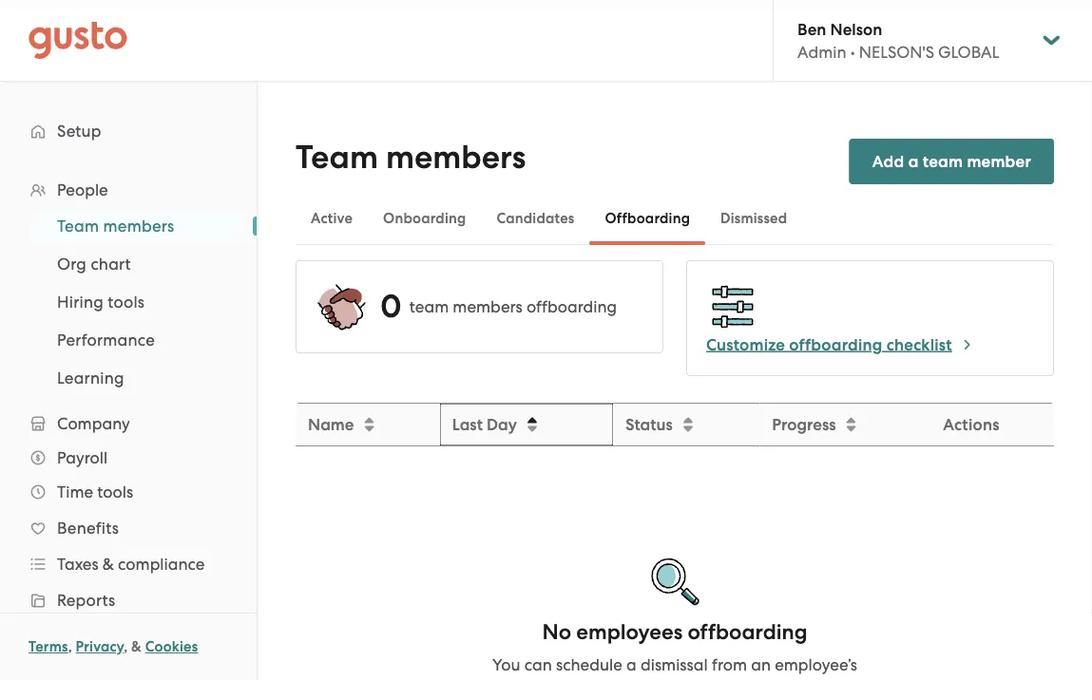 Task type: vqa. For each thing, say whether or not it's contained in the screenshot.
Year—And
no



Task type: locate. For each thing, give the bounding box(es) containing it.
0 horizontal spatial &
[[103, 555, 114, 574]]

no employees offboarding
[[542, 620, 808, 646]]

0
[[380, 288, 402, 326]]

0 vertical spatial team members
[[296, 138, 526, 177]]

can
[[525, 656, 552, 675]]

from
[[712, 656, 747, 675]]

admin
[[798, 43, 847, 62]]

home image
[[29, 21, 127, 59]]

checklist
[[887, 335, 953, 355]]

team up active button
[[296, 138, 378, 177]]

tools
[[108, 293, 145, 312], [97, 483, 133, 502]]

an
[[751, 656, 771, 675], [731, 678, 751, 681]]

0 horizontal spatial team
[[410, 298, 449, 317]]

1 horizontal spatial &
[[131, 639, 142, 656]]

global
[[939, 43, 1000, 62]]

org
[[57, 255, 87, 274]]

1 vertical spatial tools
[[97, 483, 133, 502]]

&
[[103, 555, 114, 574], [131, 639, 142, 656]]

0 vertical spatial members
[[386, 138, 526, 177]]

progress button
[[761, 405, 931, 445]]

1 horizontal spatial team
[[923, 152, 963, 171]]

hiring tools link
[[34, 285, 238, 320]]

schedule
[[556, 656, 623, 675]]

team members link
[[34, 209, 238, 243]]

to
[[570, 678, 585, 681]]

people
[[57, 181, 108, 200]]

0 horizontal spatial team members
[[57, 217, 174, 236]]

learning
[[57, 369, 124, 388]]

an right from
[[751, 656, 771, 675]]

company
[[57, 415, 130, 434]]

employees
[[577, 620, 683, 646]]

a
[[909, 152, 919, 171], [627, 656, 637, 675]]

members
[[386, 138, 526, 177], [103, 217, 174, 236], [453, 298, 523, 317]]

taxes & compliance button
[[19, 548, 238, 582]]

0 horizontal spatial team
[[57, 217, 99, 236]]

last
[[453, 415, 483, 435]]

offboarding tab panel
[[296, 261, 1055, 681]]

0 horizontal spatial a
[[627, 656, 637, 675]]

employee's
[[775, 656, 858, 675]]

offboarding inside 0 team members offboarding
[[527, 298, 617, 317]]

add a team member
[[873, 152, 1032, 171]]

list containing people
[[0, 173, 257, 681]]

2 list from the top
[[0, 207, 257, 397]]

org chart link
[[34, 247, 238, 281]]

offboarding
[[527, 298, 617, 317], [790, 335, 883, 355], [688, 620, 808, 646], [636, 678, 727, 681]]

0 vertical spatial an
[[751, 656, 771, 675]]

team right add
[[923, 152, 963, 171]]

, left privacy
[[68, 639, 72, 656]]

benefits link
[[19, 512, 238, 546]]

2 vertical spatial members
[[453, 298, 523, 317]]

reports link
[[19, 584, 238, 618]]

1 vertical spatial a
[[627, 656, 637, 675]]

privacy link
[[76, 639, 124, 656]]

,
[[68, 639, 72, 656], [124, 639, 128, 656]]

1 vertical spatial members
[[103, 217, 174, 236]]

0 horizontal spatial ,
[[68, 639, 72, 656]]

team inside 0 team members offboarding
[[410, 298, 449, 317]]

active
[[311, 210, 353, 227]]

you
[[493, 656, 521, 675]]

1 horizontal spatial team
[[296, 138, 378, 177]]

1 horizontal spatial team members
[[296, 138, 526, 177]]

last day button
[[441, 405, 613, 445]]

1 vertical spatial team
[[410, 298, 449, 317]]

company button
[[19, 407, 238, 441]]

1 list from the top
[[0, 173, 257, 681]]

0 vertical spatial &
[[103, 555, 114, 574]]

name
[[308, 415, 354, 435]]

terms , privacy , & cookies
[[29, 639, 198, 656]]

team down people
[[57, 217, 99, 236]]

members inside 0 team members offboarding
[[453, 298, 523, 317]]

tools inside dropdown button
[[97, 483, 133, 502]]

day
[[487, 415, 517, 435]]

& left cookies button
[[131, 639, 142, 656]]

0 vertical spatial a
[[909, 152, 919, 171]]

an down from
[[731, 678, 751, 681]]

setup
[[57, 122, 101, 141]]

team
[[923, 152, 963, 171], [410, 298, 449, 317]]

dismissed button
[[706, 196, 803, 242]]

1 vertical spatial team
[[57, 217, 99, 236]]

team
[[296, 138, 378, 177], [57, 217, 99, 236]]

0 vertical spatial tools
[[108, 293, 145, 312]]

gusto navigation element
[[0, 82, 257, 681]]

1 horizontal spatial a
[[909, 152, 919, 171]]

performance link
[[34, 323, 238, 358]]

tools up performance link on the left
[[108, 293, 145, 312]]

0 vertical spatial team
[[923, 152, 963, 171]]

team members tab list
[[296, 192, 1055, 245]]

a right add
[[909, 152, 919, 171]]

team members
[[296, 138, 526, 177], [57, 217, 174, 236]]

list
[[0, 173, 257, 681], [0, 207, 257, 397]]

reports
[[57, 591, 115, 610]]

team members inside "link"
[[57, 217, 174, 236]]

offboarding button
[[590, 196, 706, 242]]

list containing team members
[[0, 207, 257, 397]]

offboarding
[[605, 210, 690, 227]]

1 horizontal spatial ,
[[124, 639, 128, 656]]

no
[[542, 620, 572, 646]]

1 horizontal spatial an
[[751, 656, 771, 675]]

progress
[[772, 415, 836, 435]]

benefits
[[57, 519, 119, 538]]

onboarding
[[383, 210, 466, 227]]

a up begin
[[627, 656, 637, 675]]

dismissal
[[641, 656, 708, 675]]

0 horizontal spatial an
[[731, 678, 751, 681]]

, left cookies button
[[124, 639, 128, 656]]

team right 0 on the left top
[[410, 298, 449, 317]]

tools down payroll dropdown button at the left bottom of page
[[97, 483, 133, 502]]

team members down people dropdown button on the left top of page
[[57, 217, 174, 236]]

0 vertical spatial team
[[296, 138, 378, 177]]

1 vertical spatial team members
[[57, 217, 174, 236]]

team members up onboarding button
[[296, 138, 526, 177]]

customize offboarding checklist
[[707, 335, 953, 355]]

taxes
[[57, 555, 99, 574]]

status
[[626, 415, 673, 435]]

onboarding button
[[368, 196, 482, 242]]

& right taxes
[[103, 555, 114, 574]]



Task type: describe. For each thing, give the bounding box(es) containing it.
status button
[[615, 405, 759, 445]]

2 , from the left
[[124, 639, 128, 656]]

active button
[[296, 196, 368, 242]]

1 vertical spatial &
[[131, 639, 142, 656]]

members inside "link"
[[103, 217, 174, 236]]

terms link
[[29, 639, 68, 656]]

1 vertical spatial an
[[731, 678, 751, 681]]

taxes & compliance
[[57, 555, 205, 574]]

chart
[[91, 255, 131, 274]]

hiring tools
[[57, 293, 145, 312]]

ben nelson admin • nelson's global
[[798, 19, 1000, 62]]

name button
[[297, 405, 439, 445]]

nelson
[[831, 19, 883, 39]]

team inside "link"
[[57, 217, 99, 236]]

org chart
[[57, 255, 131, 274]]

tools for time tools
[[97, 483, 133, 502]]

tools for hiring tools
[[108, 293, 145, 312]]

people button
[[19, 173, 238, 207]]

team inside button
[[923, 152, 963, 171]]

ben
[[798, 19, 827, 39]]

a inside button
[[909, 152, 919, 171]]

performance
[[57, 331, 155, 350]]

0 team members offboarding
[[380, 288, 617, 326]]

cookies
[[145, 639, 198, 656]]

candidates button
[[482, 196, 590, 242]]

member
[[967, 152, 1032, 171]]

nelson's
[[859, 43, 935, 62]]

customize offboarding checklist link
[[707, 334, 975, 357]]

payroll button
[[19, 441, 238, 475]]

time
[[57, 483, 93, 502]]

you can schedule a dismissal from an employee's profile to begin offboarding an employee.
[[493, 656, 858, 681]]

dismissed
[[721, 210, 788, 227]]

offboarding inside you can schedule a dismissal from an employee's profile to begin offboarding an employee.
[[636, 678, 727, 681]]

1 , from the left
[[68, 639, 72, 656]]

terms
[[29, 639, 68, 656]]

•
[[851, 43, 855, 62]]

learning link
[[34, 361, 238, 396]]

a inside you can schedule a dismissal from an employee's profile to begin offboarding an employee.
[[627, 656, 637, 675]]

cookies button
[[145, 636, 198, 659]]

candidates
[[497, 210, 575, 227]]

& inside dropdown button
[[103, 555, 114, 574]]

compliance
[[118, 555, 205, 574]]

time tools
[[57, 483, 133, 502]]

add
[[873, 152, 905, 171]]

profile
[[518, 678, 566, 681]]

privacy
[[76, 639, 124, 656]]

begin
[[589, 678, 632, 681]]

time tools button
[[19, 475, 238, 510]]

add a team member button
[[850, 139, 1055, 184]]

setup link
[[19, 114, 238, 148]]

customize
[[707, 335, 786, 355]]

payroll
[[57, 449, 108, 468]]

employee.
[[755, 678, 832, 681]]

hiring
[[57, 293, 104, 312]]

last day
[[453, 415, 517, 435]]

actions
[[943, 415, 1000, 435]]



